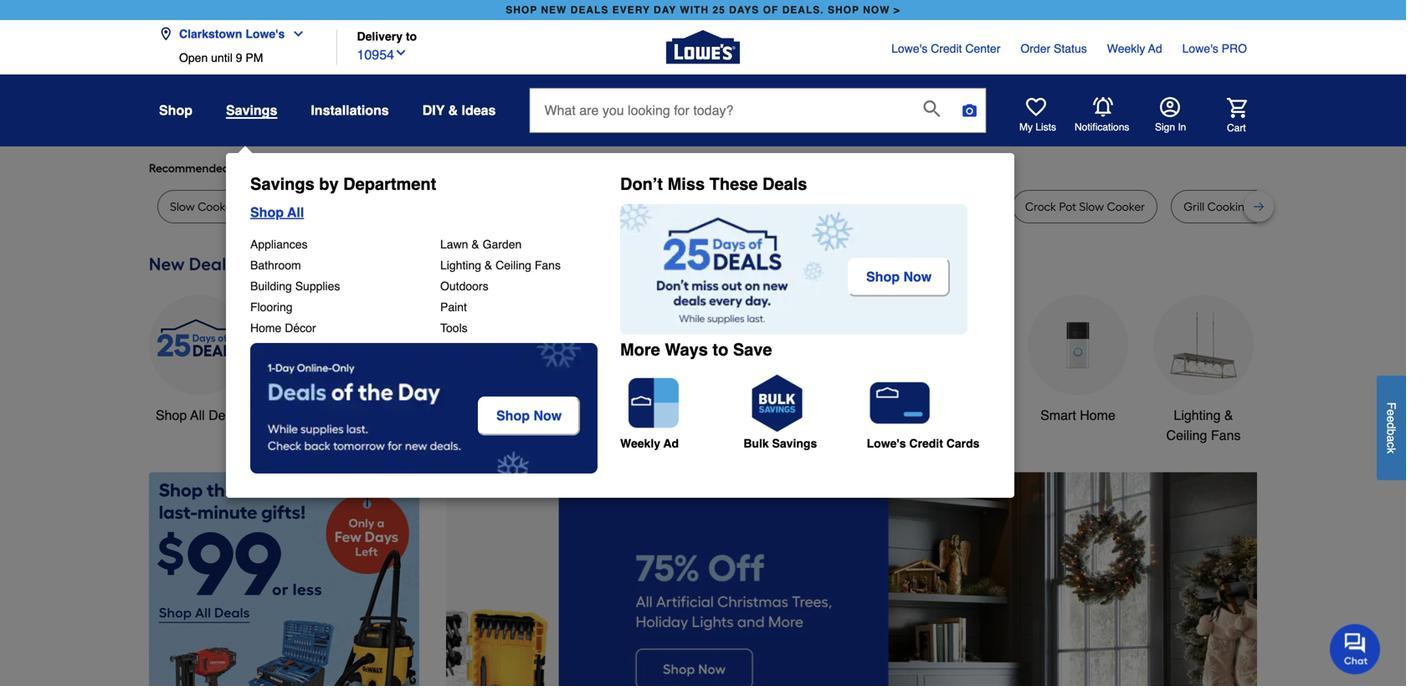 Task type: describe. For each thing, give the bounding box(es) containing it.
outdoor tools & equipment
[[779, 408, 875, 443]]

0 horizontal spatial weekly ad link
[[620, 370, 742, 450]]

1 vertical spatial to
[[713, 340, 728, 360]]

lowe's for lowe's pro
[[1182, 42, 1219, 55]]

lowe's home improvement logo image
[[666, 10, 740, 84]]

25
[[713, 4, 726, 16]]

1 horizontal spatial weekly ad link
[[1107, 40, 1162, 57]]

25 days of deals. don't miss out on new deals every day. while supplies last. image
[[620, 204, 968, 335]]

sign in
[[1155, 121, 1186, 133]]

order
[[1021, 42, 1051, 55]]

christmas decorations
[[540, 408, 612, 443]]

grill
[[1184, 200, 1205, 214]]

savings for savings
[[226, 103, 277, 118]]

0 horizontal spatial shop now link
[[478, 397, 584, 436]]

lowe's inside button
[[246, 27, 285, 41]]

tools inside the outdoor tools & equipment
[[831, 408, 862, 423]]

home inside appliances bathroom building supplies flooring home décor
[[250, 321, 282, 335]]

>
[[894, 4, 900, 16]]

of
[[763, 4, 779, 16]]

equipment
[[795, 428, 859, 443]]

more ways to save
[[620, 340, 772, 360]]

recommended searches for you
[[149, 161, 321, 175]]

paint link
[[440, 300, 467, 314]]

lowe's home improvement account image
[[1160, 97, 1180, 117]]

2 e from the top
[[1385, 416, 1398, 423]]

0 horizontal spatial now
[[534, 408, 562, 424]]

order status link
[[1021, 40, 1087, 57]]

0 horizontal spatial shop now
[[496, 408, 562, 424]]

searches
[[232, 161, 281, 175]]

c
[[1385, 442, 1398, 448]]

day
[[654, 4, 676, 16]]

10954
[[357, 47, 394, 62]]

pot for instant pot
[[969, 200, 987, 214]]

& inside the lighting & ceiling fans
[[1225, 408, 1233, 423]]

pot for crock pot
[[308, 200, 326, 214]]

1 e from the top
[[1385, 410, 1398, 416]]

1 shop from the left
[[506, 4, 537, 16]]

1 horizontal spatial shop now link
[[848, 258, 950, 297]]

bulk savings
[[744, 437, 817, 450]]

2 vertical spatial savings
[[772, 437, 817, 450]]

ceiling inside the lighting & ceiling fans
[[1166, 428, 1207, 443]]

sign
[[1155, 121, 1175, 133]]

appliances for appliances
[[292, 408, 358, 423]]

search image
[[924, 100, 940, 117]]

food warmer
[[661, 200, 734, 214]]

lowe's credit cards link
[[867, 370, 988, 450]]

2 cooking from the left
[[1207, 200, 1252, 214]]

0 vertical spatial lighting & ceiling fans link
[[440, 259, 561, 272]]

my lists
[[1020, 121, 1056, 133]]

microwave countertop
[[501, 200, 623, 214]]

open
[[179, 51, 208, 64]]

f e e d b a c k button
[[1377, 376, 1406, 480]]

instant pot
[[930, 200, 987, 214]]

fans inside the lighting & ceiling fans
[[1211, 428, 1241, 443]]

kitchen
[[653, 408, 698, 423]]

shop for rightmost shop now button
[[866, 269, 900, 285]]

ceiling inside lawn & garden lighting & ceiling fans outdoors paint tools
[[496, 259, 531, 272]]

9
[[236, 51, 242, 64]]

grill cooking grate & warming rack
[[1184, 200, 1378, 214]]

delivery to
[[357, 30, 417, 43]]

pot for crock pot cooking pot
[[807, 200, 824, 214]]

ideas
[[462, 103, 496, 118]]

shop new deals every day with 25 days of deals. shop now > link
[[502, 0, 904, 20]]

shop all link
[[250, 204, 608, 221]]

chat invite button image
[[1330, 624, 1381, 675]]

arrow right image
[[1226, 619, 1243, 636]]

notifications
[[1075, 121, 1129, 133]]

diy & ideas
[[422, 103, 496, 118]]

1 vertical spatial ad
[[663, 437, 679, 450]]

1 horizontal spatial bathroom
[[924, 408, 982, 423]]

lighting & ceiling fans
[[1166, 408, 1241, 443]]

miss
[[668, 175, 705, 194]]

bulk
[[744, 437, 769, 450]]

camera image
[[961, 102, 978, 119]]

& inside the outdoor tools & equipment
[[866, 408, 875, 423]]

warming
[[1299, 200, 1349, 214]]

save
[[733, 340, 772, 360]]

1 cooking from the left
[[827, 200, 871, 214]]

1 horizontal spatial bathroom link
[[902, 295, 1003, 426]]

outdoor
[[779, 408, 827, 423]]

faucets
[[702, 408, 749, 423]]

ways
[[665, 340, 708, 360]]

you
[[301, 161, 321, 175]]

cart
[[1227, 122, 1246, 134]]

clarkstown lowe's
[[179, 27, 285, 41]]

center
[[965, 42, 1001, 55]]

lawn & garden link
[[440, 238, 522, 251]]

more
[[620, 340, 660, 360]]

lowe's for lowe's credit center
[[892, 42, 928, 55]]

shop for shop all link
[[250, 205, 284, 220]]

all for shop all deals
[[190, 408, 205, 423]]

1 horizontal spatial shop now button
[[848, 258, 950, 297]]

outdoors
[[440, 280, 488, 293]]

paint
[[440, 300, 467, 314]]

installations button
[[311, 95, 389, 126]]

75 percent off all artificial christmas trees, holiday lights and more. image
[[483, 472, 1294, 686]]

department
[[343, 175, 436, 194]]

diy
[[422, 103, 445, 118]]

all for shop all
[[287, 205, 304, 220]]

pro
[[1222, 42, 1247, 55]]

lowe's home improvement notification center image
[[1093, 97, 1113, 117]]

cart button
[[1204, 98, 1247, 135]]

& inside diy & ideas button
[[448, 103, 458, 118]]

1 vertical spatial appliances link
[[275, 295, 375, 426]]

1 horizontal spatial now
[[904, 269, 932, 285]]

shop all deals
[[156, 408, 243, 423]]

0 horizontal spatial weekly
[[620, 437, 660, 450]]

outdoors link
[[440, 280, 488, 293]]

3 pot from the left
[[874, 200, 892, 214]]

crock for crock pot
[[274, 200, 306, 214]]

0 vertical spatial weekly
[[1107, 42, 1145, 55]]

weekly ad icon. image
[[620, 370, 687, 437]]

deals
[[571, 4, 609, 16]]

tools link down paint
[[440, 321, 468, 335]]



Task type: locate. For each thing, give the bounding box(es) containing it.
instant
[[930, 200, 967, 214]]

home right smart
[[1080, 408, 1116, 423]]

a credit card icon. image
[[867, 370, 934, 437]]

location image
[[159, 27, 172, 41]]

now
[[904, 269, 932, 285], [534, 408, 562, 424]]

cooker left grill
[[1107, 200, 1145, 214]]

3 crock from the left
[[1025, 200, 1056, 214]]

weekly right status
[[1107, 42, 1145, 55]]

crock
[[274, 200, 306, 214], [773, 200, 804, 214], [1025, 200, 1056, 214]]

now up decorations
[[534, 408, 562, 424]]

bathroom up cards
[[924, 408, 982, 423]]

savings down outdoor at the right bottom of page
[[772, 437, 817, 450]]

lowe's home improvement cart image
[[1227, 98, 1247, 118]]

savings up crock pot
[[250, 175, 314, 194]]

lowe's home improvement lists image
[[1026, 97, 1046, 117]]

christmas decorations link
[[526, 295, 626, 446]]

0 horizontal spatial shop
[[506, 4, 537, 16]]

credit left the center
[[931, 42, 962, 55]]

0 vertical spatial now
[[904, 269, 932, 285]]

savings down pm
[[226, 103, 277, 118]]

crock pot cooking pot
[[773, 200, 892, 214]]

0 horizontal spatial deals
[[209, 408, 243, 423]]

lowe's pro link
[[1182, 40, 1247, 57]]

0 horizontal spatial weekly ad
[[620, 437, 679, 450]]

shop all deals link
[[149, 295, 249, 426]]

open until 9 pm
[[179, 51, 263, 64]]

shop left now
[[828, 4, 860, 16]]

lowe's for lowe's credit cards
[[867, 437, 906, 450]]

1 horizontal spatial lighting
[[1174, 408, 1221, 423]]

bulk savings icon. image
[[744, 370, 811, 437]]

recommended
[[149, 161, 230, 175]]

1 vertical spatial weekly
[[620, 437, 660, 450]]

crock for crock pot cooking pot
[[773, 200, 804, 214]]

credit for cards
[[909, 437, 943, 450]]

1 vertical spatial bathroom link
[[902, 295, 1003, 426]]

0 vertical spatial savings
[[226, 103, 277, 118]]

ad left lowe's pro link
[[1148, 42, 1162, 55]]

building
[[250, 280, 292, 293]]

1 horizontal spatial shop now
[[866, 269, 932, 285]]

weekly ad down kitchen
[[620, 437, 679, 450]]

these
[[710, 175, 758, 194]]

1 horizontal spatial ceiling
[[1166, 428, 1207, 443]]

ad down kitchen
[[663, 437, 679, 450]]

2 shop from the left
[[828, 4, 860, 16]]

bulk savings link
[[744, 370, 865, 450]]

1 horizontal spatial deals
[[763, 175, 807, 194]]

shop now
[[866, 269, 932, 285], [496, 408, 562, 424]]

0 horizontal spatial shop now button
[[478, 397, 580, 436]]

5 pot from the left
[[1059, 200, 1076, 214]]

1 horizontal spatial to
[[713, 340, 728, 360]]

microwave
[[501, 200, 558, 214]]

e up b at the right
[[1385, 416, 1398, 423]]

1 vertical spatial deals
[[209, 408, 243, 423]]

1 horizontal spatial slow
[[1079, 200, 1104, 214]]

0 vertical spatial weekly ad
[[1107, 42, 1162, 55]]

k
[[1385, 448, 1398, 454]]

1 horizontal spatial ad
[[1148, 42, 1162, 55]]

0 horizontal spatial lighting
[[440, 259, 481, 272]]

1 vertical spatial shop now link
[[478, 397, 584, 436]]

0 vertical spatial shop now button
[[848, 258, 950, 297]]

cooker
[[198, 200, 236, 214], [1107, 200, 1145, 214]]

bathroom
[[250, 259, 301, 272], [924, 408, 982, 423]]

1 vertical spatial shop now button
[[478, 397, 580, 436]]

0 horizontal spatial ad
[[663, 437, 679, 450]]

1 vertical spatial all
[[190, 408, 205, 423]]

home down flooring
[[250, 321, 282, 335]]

1 vertical spatial weekly ad
[[620, 437, 679, 450]]

chevron down image
[[285, 27, 305, 41]]

rack
[[1352, 200, 1378, 214]]

clarkstown
[[179, 27, 242, 41]]

diy & ideas button
[[422, 95, 496, 126]]

1 vertical spatial appliances
[[292, 408, 358, 423]]

grate
[[1255, 200, 1285, 214]]

0 vertical spatial ad
[[1148, 42, 1162, 55]]

2 crock from the left
[[773, 200, 804, 214]]

order status
[[1021, 42, 1087, 55]]

my
[[1020, 121, 1033, 133]]

smart
[[1041, 408, 1076, 423]]

0 vertical spatial weekly ad link
[[1107, 40, 1162, 57]]

0 vertical spatial fans
[[535, 259, 561, 272]]

savings
[[226, 103, 277, 118], [250, 175, 314, 194], [772, 437, 817, 450]]

lowe's left pro
[[1182, 42, 1219, 55]]

installations
[[311, 103, 389, 118]]

savings by department
[[250, 175, 436, 194]]

0 vertical spatial shop now
[[866, 269, 932, 285]]

christmas
[[546, 408, 606, 423]]

delivery
[[357, 30, 403, 43]]

kitchen faucets
[[653, 408, 749, 423]]

1 vertical spatial now
[[534, 408, 562, 424]]

1 horizontal spatial weekly ad
[[1107, 42, 1162, 55]]

lawn & garden lighting & ceiling fans outdoors paint tools
[[440, 238, 561, 335]]

home inside 'smart home' link
[[1080, 408, 1116, 423]]

new deals every day during 25 days of deals image
[[149, 250, 1257, 278]]

shop these last-minute gifts. $99 or less. quantities are limited and won't last. image
[[149, 472, 419, 686]]

to left save
[[713, 340, 728, 360]]

tools link down outdoors
[[400, 295, 501, 426]]

food
[[661, 200, 687, 214]]

1 vertical spatial ceiling
[[1166, 428, 1207, 443]]

1 vertical spatial savings
[[250, 175, 314, 194]]

1 horizontal spatial cooking
[[1207, 200, 1252, 214]]

lowe's down > at the right
[[892, 42, 928, 55]]

clarkstown lowe's button
[[159, 17, 312, 51]]

savings button
[[226, 102, 277, 119]]

garden
[[483, 238, 522, 251]]

1 crock from the left
[[274, 200, 306, 214]]

warmer
[[690, 200, 734, 214]]

building supplies link
[[250, 280, 340, 293]]

lawn
[[440, 238, 468, 251]]

to up chevron down image
[[406, 30, 417, 43]]

weekly ad right status
[[1107, 42, 1162, 55]]

smart home link
[[1028, 295, 1128, 426]]

décor
[[285, 321, 316, 335]]

0 horizontal spatial cooking
[[827, 200, 871, 214]]

0 vertical spatial lighting
[[440, 259, 481, 272]]

slow down recommended on the top
[[170, 200, 195, 214]]

2 cooker from the left
[[1107, 200, 1145, 214]]

crock down my lists
[[1025, 200, 1056, 214]]

1 slow from the left
[[170, 200, 195, 214]]

by
[[319, 175, 339, 194]]

lowe's
[[246, 27, 285, 41], [892, 42, 928, 55], [1182, 42, 1219, 55], [867, 437, 906, 450]]

0 horizontal spatial fans
[[535, 259, 561, 272]]

0 horizontal spatial cooker
[[198, 200, 236, 214]]

deals
[[763, 175, 807, 194], [209, 408, 243, 423]]

0 horizontal spatial bathroom
[[250, 259, 301, 272]]

1 horizontal spatial weekly
[[1107, 42, 1145, 55]]

now
[[863, 4, 890, 16]]

1 vertical spatial bathroom
[[924, 408, 982, 423]]

every
[[612, 4, 650, 16]]

a
[[1385, 436, 1398, 442]]

1 vertical spatial shop now
[[496, 408, 562, 424]]

e
[[1385, 410, 1398, 416], [1385, 416, 1398, 423]]

appliances link
[[250, 238, 308, 251], [275, 295, 375, 426]]

slow down the notifications at right top
[[1079, 200, 1104, 214]]

1 vertical spatial fans
[[1211, 428, 1241, 443]]

lowe's right equipment
[[867, 437, 906, 450]]

0 vertical spatial home
[[250, 321, 282, 335]]

tools
[[440, 321, 468, 335], [435, 408, 466, 423], [831, 408, 862, 423]]

don't miss these deals
[[620, 175, 807, 194]]

1 horizontal spatial home
[[1080, 408, 1116, 423]]

credit for center
[[931, 42, 962, 55]]

in
[[1178, 121, 1186, 133]]

1 horizontal spatial crock
[[773, 200, 804, 214]]

2 pot from the left
[[807, 200, 824, 214]]

lighting inside lawn & garden lighting & ceiling fans outdoors paint tools
[[440, 259, 481, 272]]

credit left cards
[[909, 437, 943, 450]]

flooring
[[250, 300, 293, 314]]

lighting inside the lighting & ceiling fans
[[1174, 408, 1221, 423]]

up to 50 percent off select tools and accessories. image
[[0, 472, 483, 686]]

0 horizontal spatial home
[[250, 321, 282, 335]]

1-day online-only deals of the day. while supplies last. image
[[250, 343, 598, 474]]

appliances
[[250, 238, 308, 251], [292, 408, 358, 423]]

0 vertical spatial appliances
[[250, 238, 308, 251]]

1 vertical spatial home
[[1080, 408, 1116, 423]]

new
[[541, 4, 567, 16]]

0 horizontal spatial crock
[[274, 200, 306, 214]]

shop
[[159, 103, 193, 118], [250, 205, 284, 220], [866, 269, 900, 285], [156, 408, 187, 423], [496, 408, 530, 424]]

crock down "for"
[[274, 200, 306, 214]]

decorations
[[540, 428, 612, 443]]

0 vertical spatial shop now link
[[848, 258, 950, 297]]

2 slow from the left
[[1079, 200, 1104, 214]]

cooker down recommended searches for you
[[198, 200, 236, 214]]

crock pot
[[274, 200, 326, 214]]

appliances for appliances bathroom building supplies flooring home décor
[[250, 238, 308, 251]]

1 horizontal spatial cooker
[[1107, 200, 1145, 214]]

appliances link down supplies
[[275, 295, 375, 426]]

0 horizontal spatial slow
[[170, 200, 195, 214]]

0 horizontal spatial to
[[406, 30, 417, 43]]

shop now link
[[848, 258, 950, 297], [478, 397, 584, 436]]

0 vertical spatial all
[[287, 205, 304, 220]]

Search Query text field
[[530, 89, 910, 132]]

home décor link
[[250, 321, 316, 335]]

0 vertical spatial credit
[[931, 42, 962, 55]]

4 pot from the left
[[969, 200, 987, 214]]

f e e d b a c k
[[1385, 402, 1398, 454]]

fans inside lawn & garden lighting & ceiling fans outdoors paint tools
[[535, 259, 561, 272]]

arrow left image
[[460, 619, 477, 636]]

savings for savings by department
[[250, 175, 314, 194]]

shop inside shop all link
[[250, 205, 284, 220]]

appliances inside appliances bathroom building supplies flooring home décor
[[250, 238, 308, 251]]

crock for crock pot slow cooker
[[1025, 200, 1056, 214]]

0 vertical spatial deals
[[763, 175, 807, 194]]

shop left new
[[506, 4, 537, 16]]

appliances link down shop all
[[250, 238, 308, 251]]

0 horizontal spatial bathroom link
[[250, 259, 301, 272]]

1 pot from the left
[[308, 200, 326, 214]]

lowe's credit center link
[[892, 40, 1001, 57]]

slow
[[170, 200, 195, 214], [1079, 200, 1104, 214]]

outdoor tools & equipment link
[[777, 295, 877, 446]]

days
[[729, 4, 759, 16]]

1 horizontal spatial shop
[[828, 4, 860, 16]]

crock right warmer
[[773, 200, 804, 214]]

weekly down kitchen
[[620, 437, 660, 450]]

1 cooker from the left
[[198, 200, 236, 214]]

1 vertical spatial lighting & ceiling fans link
[[1153, 295, 1254, 446]]

0 vertical spatial appliances link
[[250, 238, 308, 251]]

1 vertical spatial lighting
[[1174, 408, 1221, 423]]

kitchen faucets link
[[651, 295, 752, 426]]

0 horizontal spatial ceiling
[[496, 259, 531, 272]]

shop all
[[250, 205, 304, 220]]

bathroom inside appliances bathroom building supplies flooring home décor
[[250, 259, 301, 272]]

b
[[1385, 429, 1398, 436]]

0 horizontal spatial lighting & ceiling fans link
[[440, 259, 561, 272]]

0 vertical spatial to
[[406, 30, 417, 43]]

cooking
[[827, 200, 871, 214], [1207, 200, 1252, 214]]

&
[[448, 103, 458, 118], [1288, 200, 1296, 214], [472, 238, 479, 251], [485, 259, 492, 272], [866, 408, 875, 423], [1225, 408, 1233, 423]]

deals.
[[782, 4, 824, 16]]

2 horizontal spatial crock
[[1025, 200, 1056, 214]]

None search field
[[529, 88, 986, 148]]

0 horizontal spatial all
[[190, 408, 205, 423]]

lowe's credit center
[[892, 42, 1001, 55]]

1 horizontal spatial lighting & ceiling fans link
[[1153, 295, 1254, 446]]

bathroom up the building
[[250, 259, 301, 272]]

weekly ad link
[[1107, 40, 1162, 57], [620, 370, 742, 450]]

e up d
[[1385, 410, 1398, 416]]

tools inside lawn & garden lighting & ceiling fans outdoors paint tools
[[440, 321, 468, 335]]

pm
[[246, 51, 263, 64]]

chevron down image
[[394, 46, 408, 59]]

1 vertical spatial credit
[[909, 437, 943, 450]]

0 vertical spatial bathroom
[[250, 259, 301, 272]]

lowe's up pm
[[246, 27, 285, 41]]

shop new deals every day with 25 days of deals. shop now >
[[506, 4, 900, 16]]

0 vertical spatial bathroom link
[[250, 259, 301, 272]]

don't
[[620, 175, 663, 194]]

recommended searches for you heading
[[149, 160, 1257, 177]]

lowe's credit cards
[[867, 437, 980, 450]]

1 vertical spatial weekly ad link
[[620, 370, 742, 450]]

1 horizontal spatial fans
[[1211, 428, 1241, 443]]

pot for crock pot slow cooker
[[1059, 200, 1076, 214]]

now down instant
[[904, 269, 932, 285]]

flooring link
[[250, 300, 293, 314]]

shop button
[[159, 95, 193, 126]]

1 horizontal spatial all
[[287, 205, 304, 220]]

shop for the bottommost shop now button
[[496, 408, 530, 424]]

0 vertical spatial ceiling
[[496, 259, 531, 272]]



Task type: vqa. For each thing, say whether or not it's contained in the screenshot.
'Add to Cart' button
no



